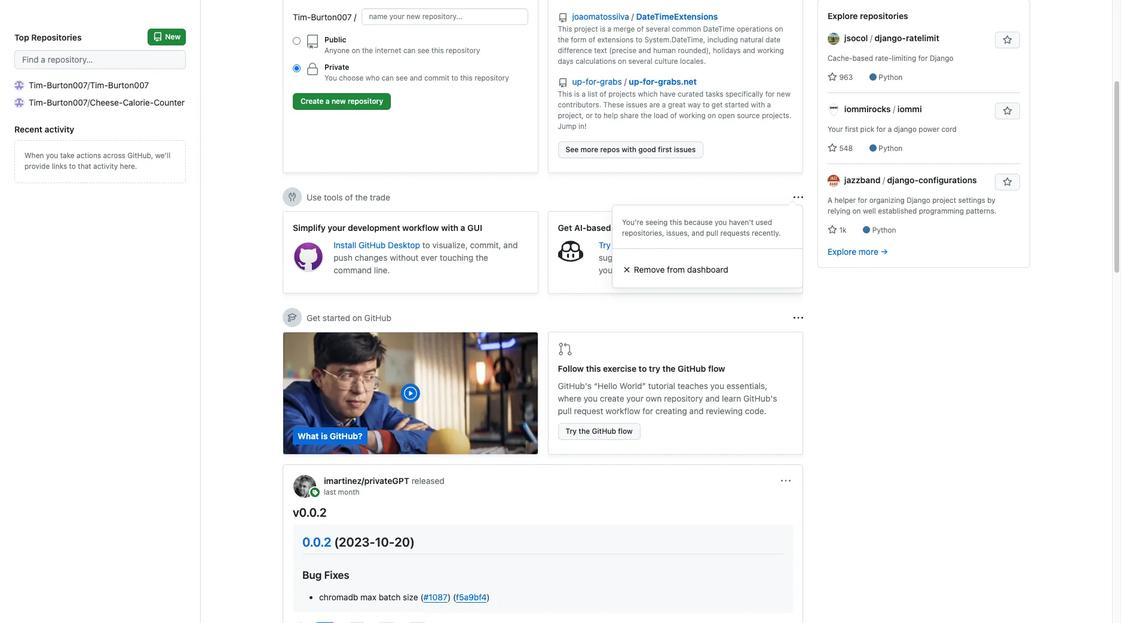 Task type: vqa. For each thing, say whether or not it's contained in the screenshot.


Task type: locate. For each thing, give the bounding box(es) containing it.
which up right
[[738, 240, 761, 250]]

0 vertical spatial with
[[751, 100, 765, 109]]

system.datetime,
[[644, 35, 705, 44]]

project up form
[[574, 25, 598, 33]]

coding
[[613, 223, 641, 233]]

this inside the this project is a merge of several common datetime operations on the form of  extensions to system.datetime, including natural date difference text (precise and human rounded), holidays and working days calculations on several culture locales.
[[558, 25, 572, 33]]

1 horizontal spatial see
[[418, 46, 429, 55]]

star image for jazzband / django-configurations
[[828, 225, 837, 235]]

you up links
[[46, 151, 58, 160]]

1 vertical spatial workflow
[[606, 406, 640, 417]]

1 horizontal spatial can
[[403, 46, 416, 55]]

django- for ratelimit
[[875, 33, 906, 43]]

changes
[[355, 253, 388, 263]]

use
[[307, 192, 322, 202]]

is for a
[[574, 90, 580, 99]]

is inside this is a list of projects which have curated tasks specifically for new contributors. these issues are a great way to get started with a project, or to help share the load of working on open source projects. jump in!
[[574, 90, 580, 99]]

0 vertical spatial repo image
[[558, 13, 567, 23]]

see
[[566, 145, 579, 154]]

to visualize, commit, and push changes without ever touching the command line.
[[334, 240, 518, 275]]

the down request
[[579, 427, 590, 436]]

several down joaomatossilva / datetimeextensions at the top of page
[[646, 25, 670, 33]]

with
[[751, 100, 765, 109], [622, 145, 636, 154], [441, 223, 458, 233]]

0 horizontal spatial based
[[586, 223, 611, 233]]

activity up the take
[[45, 124, 74, 134]]

this up form
[[558, 25, 572, 33]]

new up projects.
[[777, 90, 791, 99]]

tim- for tim-burton007 / cheese-calorie-counter
[[29, 97, 47, 108]]

0 horizontal spatial issues
[[626, 100, 647, 109]]

see inside private you choose who can see and commit to this repository
[[396, 74, 408, 82]]

from down functions
[[667, 264, 685, 275]]

more right see
[[581, 145, 598, 154]]

first left pick
[[845, 125, 858, 134]]

explore
[[828, 11, 858, 21], [828, 247, 856, 257]]

python up →
[[872, 226, 896, 235]]

who
[[366, 74, 380, 82]]

imartinez/privategpt link
[[324, 476, 409, 486]]

0 horizontal spatial for-
[[586, 76, 600, 87]]

this up commit at the left top of page
[[431, 46, 444, 55]]

established
[[878, 207, 917, 216]]

up-for-grabs.net link
[[629, 76, 697, 87]]

repository inside the github's "hello world" tutorial teaches you essentials, where you create your own repository and learn github's pull request workflow for creating and reviewing code.
[[664, 394, 703, 404]]

actions
[[77, 151, 101, 160]]

for down 'own'
[[643, 406, 653, 417]]

1 horizontal spatial issues
[[674, 145, 696, 154]]

on down get
[[708, 111, 716, 120]]

1 vertical spatial started
[[323, 313, 350, 323]]

1 vertical spatial explore
[[828, 247, 856, 257]]

explore for explore more →
[[828, 247, 856, 257]]

to
[[636, 35, 642, 44], [451, 74, 458, 82], [703, 100, 710, 109], [595, 111, 602, 120], [69, 162, 76, 171], [422, 240, 430, 250], [639, 364, 647, 374]]

remove from dashboard
[[632, 264, 728, 275]]

this right commit at the left top of page
[[460, 74, 473, 82]]

1 horizontal spatial get
[[558, 223, 572, 233]]

for-
[[586, 76, 600, 87], [643, 76, 658, 87]]

line.
[[374, 265, 390, 275]]

github's up code.
[[743, 394, 777, 404]]

1 horizontal spatial first
[[845, 125, 858, 134]]

of down great
[[670, 111, 677, 120]]

@imartinez profile image
[[293, 475, 317, 499]]

of right form
[[589, 35, 595, 44]]

git pull request image
[[558, 342, 572, 357]]

burton007 inside create a new repository "element"
[[311, 12, 352, 22]]

burton007
[[311, 12, 352, 22], [47, 80, 87, 90], [108, 80, 149, 90], [47, 97, 87, 108]]

0 vertical spatial pull
[[706, 229, 718, 238]]

chromadb
[[319, 593, 358, 603]]

repos
[[600, 145, 620, 154]]

/
[[631, 11, 634, 22], [354, 12, 356, 22], [870, 33, 872, 43], [624, 76, 627, 87], [87, 80, 90, 90], [87, 97, 90, 108], [893, 104, 895, 114], [883, 175, 885, 185]]

working down way
[[679, 111, 706, 120]]

visualize,
[[432, 240, 468, 250]]

1 vertical spatial issues
[[674, 145, 696, 154]]

on inside public anyone on the internet can see this repository
[[352, 46, 360, 55]]

0 vertical spatial can
[[403, 46, 416, 55]]

to inside to visualize, commit, and push changes without ever touching the command line.
[[422, 240, 430, 250]]

0 vertical spatial this
[[558, 25, 572, 33]]

pull
[[706, 229, 718, 238], [558, 406, 572, 417]]

tim- inside create a new repository "element"
[[293, 12, 311, 22]]

0 horizontal spatial try
[[566, 427, 577, 436]]

tools
[[324, 192, 343, 202]]

mortar board image
[[287, 313, 297, 323]]

use tools of the trade
[[307, 192, 390, 202]]

simplify your development workflow with a gui element
[[283, 212, 538, 294]]

django- up organizing
[[887, 175, 919, 185]]

first inside "link"
[[658, 145, 672, 154]]

github up changes
[[359, 240, 386, 250]]

commit
[[424, 74, 449, 82]]

0 horizontal spatial started
[[323, 313, 350, 323]]

1 vertical spatial project
[[932, 196, 956, 205]]

1 vertical spatial try
[[566, 427, 577, 436]]

try
[[599, 240, 611, 250], [566, 427, 577, 436]]

several down (precise
[[628, 57, 653, 66]]

1 for- from the left
[[586, 76, 600, 87]]

this inside this is a list of projects which have curated tasks specifically for new contributors. these issues are a great way to get started with a project, or to help share the load of working on open source projects. jump in!
[[558, 90, 572, 99]]

0 vertical spatial see
[[418, 46, 429, 55]]

repository inside public anyone on the internet can see this repository
[[446, 46, 480, 55]]

2 star image from the top
[[828, 225, 837, 235]]

for up well
[[858, 196, 867, 205]]

explore more →
[[828, 247, 888, 257]]

2 vertical spatial is
[[321, 431, 328, 442]]

repository inside private you choose who can see and commit to this repository
[[475, 74, 509, 82]]

2 horizontal spatial is
[[600, 25, 605, 33]]

recently.
[[752, 229, 781, 238]]

you
[[324, 74, 337, 82]]

iommi
[[897, 104, 922, 114]]

0 horizontal spatial )
[[448, 593, 451, 603]]

time,
[[724, 253, 743, 263]]

0 vertical spatial project
[[574, 25, 598, 33]]

get for get started on github
[[307, 313, 320, 323]]

get for get ai-based coding suggestions
[[558, 223, 572, 233]]

provide
[[25, 162, 50, 171]]

jsocol / django-ratelimit
[[844, 33, 939, 43]]

repo image
[[558, 13, 567, 23], [305, 35, 320, 49], [558, 78, 567, 88]]

issues up 'share'
[[626, 100, 647, 109]]

2 explore from the top
[[828, 247, 856, 257]]

from
[[766, 253, 784, 263], [667, 264, 685, 275]]

1 ) from the left
[[448, 593, 451, 603]]

0 horizontal spatial flow
[[618, 427, 633, 436]]

to down the take
[[69, 162, 76, 171]]

repository down who
[[348, 97, 383, 106]]

0 vertical spatial more
[[581, 145, 598, 154]]

card preview element
[[293, 525, 793, 614]]

repo image inside "element"
[[305, 35, 320, 49]]

up- up contributors.
[[572, 76, 586, 87]]

activity down 'across'
[[93, 162, 118, 171]]

to right commit at the left top of page
[[451, 74, 458, 82]]

burton007 up public
[[311, 12, 352, 22]]

tim- for tim-burton007 / tim-burton007
[[29, 80, 47, 90]]

1 horizontal spatial based
[[852, 54, 873, 63]]

→
[[881, 247, 888, 257]]

0 vertical spatial python
[[879, 73, 903, 82]]

repositories that need your help element
[[548, 0, 803, 173]]

started down specifically
[[725, 100, 749, 109]]

1 vertical spatial flow
[[618, 427, 633, 436]]

1 horizontal spatial flow
[[708, 364, 725, 374]]

1 vertical spatial from
[[667, 264, 685, 275]]

star image
[[828, 143, 837, 153], [828, 225, 837, 235]]

1 explore from the top
[[828, 11, 858, 21]]

1 horizontal spatial project
[[932, 196, 956, 205]]

0 horizontal spatial (
[[420, 593, 423, 603]]

to up (precise
[[636, 35, 642, 44]]

the inside to visualize, commit, and push changes without ever touching the command line.
[[476, 253, 488, 263]]

right
[[746, 253, 764, 263]]

the left form
[[558, 35, 569, 44]]

with inside this is a list of projects which have curated tasks specifically for new contributors. these issues are a great way to get started with a project, or to help share the load of working on open source projects. jump in!
[[751, 100, 765, 109]]

started
[[725, 100, 749, 109], [323, 313, 350, 323]]

2 up- from the left
[[629, 76, 643, 87]]

1 vertical spatial star this repository image
[[1003, 177, 1012, 187]]

is inside the this project is a merge of several common datetime operations on the form of  extensions to system.datetime, including natural date difference text (precise and human rounded), holidays and working days calculations on several culture locales.
[[600, 25, 605, 33]]

try inside get ai-based coding suggestions element
[[599, 240, 611, 250]]

0 horizontal spatial new
[[332, 97, 346, 106]]

0 horizontal spatial with
[[441, 223, 458, 233]]

internet
[[375, 46, 401, 55]]

0 vertical spatial star this repository image
[[1003, 106, 1012, 116]]

github's up where
[[558, 381, 592, 391]]

2 this from the top
[[558, 90, 572, 99]]

based left rate-
[[852, 54, 873, 63]]

0 horizontal spatial which
[[638, 90, 658, 99]]

released
[[412, 476, 445, 486]]

0 vertical spatial get
[[558, 223, 572, 233]]

jump
[[558, 122, 577, 131]]

python down your first pick for a django power cord
[[879, 144, 903, 153]]

pull inside the github's "hello world" tutorial teaches you essentials, where you create your own repository and learn github's pull request workflow for creating and reviewing code.
[[558, 406, 572, 417]]

joaomatossilva link
[[572, 11, 631, 22]]

python for configurations
[[872, 226, 896, 235]]

which up are
[[638, 90, 658, 99]]

repo image up difference
[[558, 13, 567, 23]]

workflow down 'create' at the bottom right of the page
[[606, 406, 640, 417]]

0 horizontal spatial first
[[658, 145, 672, 154]]

contributors.
[[558, 100, 601, 109]]

and inside you're seeing this because you haven't used repositories, issues, and pull requests recently.
[[692, 229, 704, 238]]

2 horizontal spatial with
[[751, 100, 765, 109]]

python
[[879, 73, 903, 82], [879, 144, 903, 153], [872, 226, 896, 235]]

1 vertical spatial working
[[679, 111, 706, 120]]

try up suggests
[[599, 240, 611, 250]]

1 star image from the top
[[828, 143, 837, 153]]

the left "internet"
[[362, 46, 373, 55]]

1 vertical spatial several
[[628, 57, 653, 66]]

on right anyone
[[352, 46, 360, 55]]

configurations
[[918, 175, 977, 185]]

django
[[930, 54, 954, 63], [907, 196, 930, 205]]

2 star this repository image from the top
[[1003, 177, 1012, 187]]

github up 'teaches'
[[678, 364, 706, 374]]

and inside to visualize, commit, and push changes without ever touching the command line.
[[503, 240, 518, 250]]

0 horizontal spatial activity
[[45, 124, 74, 134]]

burton007 down tim-burton007 / tim-burton007
[[47, 97, 87, 108]]

2 vertical spatial your
[[627, 394, 644, 404]]

1 horizontal spatial activity
[[93, 162, 118, 171]]

1 vertical spatial this
[[558, 90, 572, 99]]

public
[[324, 35, 346, 44]]

this for up-for-grabs
[[558, 90, 572, 99]]

1 horizontal spatial github's
[[743, 394, 777, 404]]

your up install
[[328, 223, 346, 233]]

remove from dashboard menu
[[612, 205, 803, 288]]

your inside the github's "hello world" tutorial teaches you essentials, where you create your own repository and learn github's pull request workflow for creating and reviewing code.
[[627, 394, 644, 404]]

repository up commit at the left top of page
[[446, 46, 480, 55]]

2 vertical spatial with
[[441, 223, 458, 233]]

burton007 for tim-burton007 / cheese-calorie-counter
[[47, 97, 87, 108]]

a inside the this project is a merge of several common datetime operations on the form of  extensions to system.datetime, including natural date difference text (precise and human rounded), holidays and working days calculations on several culture locales.
[[608, 25, 611, 33]]

2 vertical spatial repo image
[[558, 78, 567, 88]]

repository inside button
[[348, 97, 383, 106]]

feed item heading menu image
[[781, 477, 791, 486]]

to left try
[[639, 364, 647, 374]]

a left gui
[[461, 223, 465, 233]]

python for ratelimit
[[879, 73, 903, 82]]

0 vertical spatial issues
[[626, 100, 647, 109]]

1 horizontal spatial )
[[487, 593, 490, 603]]

up-
[[572, 76, 586, 87], [629, 76, 643, 87]]

1 vertical spatial activity
[[93, 162, 118, 171]]

project up programming
[[932, 196, 956, 205]]

1 vertical spatial django-
[[887, 175, 919, 185]]

github inside "simplify your development workflow with a gui" element
[[359, 240, 386, 250]]

repository down 'teaches'
[[664, 394, 703, 404]]

more left →
[[859, 247, 878, 257]]

30
[[703, 240, 713, 250]]

1 this from the top
[[558, 25, 572, 33]]

started inside this is a list of projects which have curated tasks specifically for new contributors. these issues are a great way to get started with a project, or to help share the load of working on open source projects. jump in!
[[725, 100, 749, 109]]

0 horizontal spatial your
[[328, 223, 346, 233]]

0 vertical spatial from
[[766, 253, 784, 263]]

which
[[638, 90, 658, 99], [738, 240, 761, 250]]

0 horizontal spatial working
[[679, 111, 706, 120]]

1 vertical spatial with
[[622, 145, 636, 154]]

can right "internet"
[[403, 46, 416, 55]]

that
[[78, 162, 91, 171]]

helper
[[835, 196, 856, 205]]

try github copilot free for 30 days,
[[599, 240, 738, 250]]

1 horizontal spatial workflow
[[606, 406, 640, 417]]

month
[[338, 488, 359, 497]]

calculations
[[576, 57, 616, 66]]

None radio
[[293, 37, 301, 45]]

and left commit at the left top of page
[[410, 74, 422, 82]]

counter
[[154, 97, 185, 108]]

1 horizontal spatial from
[[766, 253, 784, 263]]

a right create
[[326, 97, 330, 106]]

try the github flow element
[[548, 332, 803, 455]]

django down jazzband / django-configurations
[[907, 196, 930, 205]]

2 vertical spatial python
[[872, 226, 896, 235]]

more for explore
[[859, 247, 878, 257]]

new inside this is a list of projects which have curated tasks specifically for new contributors. these issues are a great way to get started with a project, or to help share the load of working on open source projects. jump in!
[[777, 90, 791, 99]]

1 horizontal spatial up-
[[629, 76, 643, 87]]

from right right
[[766, 253, 784, 263]]

see up private you choose who can see and commit to this repository
[[418, 46, 429, 55]]

first right good
[[658, 145, 672, 154]]

working inside this is a list of projects which have curated tasks specifically for new contributors. these issues are a great way to get started with a project, or to help share the load of working on open source projects. jump in!
[[679, 111, 706, 120]]

0 horizontal spatial see
[[396, 74, 408, 82]]

@jsocol profile image
[[828, 33, 840, 45]]

1 vertical spatial see
[[396, 74, 408, 82]]

started right mortar board icon
[[323, 313, 350, 323]]

None radio
[[293, 65, 301, 72]]

Top Repositories search field
[[14, 50, 186, 69]]

get ai-based coding suggestions element
[[548, 212, 803, 294]]

try for try github copilot free for 30 days,
[[599, 240, 611, 250]]

the inside public anyone on the internet can see this repository
[[362, 46, 373, 55]]

) left f5a9bf4
[[448, 593, 451, 603]]

desktop
[[388, 240, 420, 250]]

private
[[324, 63, 349, 72]]

a left django
[[888, 125, 892, 134]]

0 vertical spatial django-
[[875, 33, 906, 43]]

this up issues,
[[670, 218, 682, 227]]

for up projects.
[[765, 90, 775, 99]]

with left good
[[622, 145, 636, 154]]

workflow up desktop
[[402, 223, 439, 233]]

1 vertical spatial which
[[738, 240, 761, 250]]

0 vertical spatial first
[[845, 125, 858, 134]]

issues inside this is a list of projects which have curated tasks specifically for new contributors. these issues are a great way to get started with a project, or to help share the load of working on open source projects. jump in!
[[626, 100, 647, 109]]

tim burton007 image
[[14, 80, 24, 90]]

1 horizontal spatial which
[[738, 240, 761, 250]]

explore for explore repositories
[[828, 11, 858, 21]]

to inside when you take actions across github, we'll provide links to that activity here.
[[69, 162, 76, 171]]

1 horizontal spatial new
[[777, 90, 791, 99]]

why am i seeing this? image
[[794, 313, 803, 323]]

star this repository image for jazzband / django-configurations
[[1003, 177, 1012, 187]]

1 vertical spatial your
[[599, 265, 616, 275]]

more inside "link"
[[581, 145, 598, 154]]

a left list
[[582, 90, 586, 99]]

try for try the github flow
[[566, 427, 577, 436]]

patterns.
[[966, 207, 996, 216]]

more
[[581, 145, 598, 154], [859, 247, 878, 257]]

you're
[[622, 218, 643, 227]]

why am i seeing this? image
[[794, 193, 803, 202]]

django inside a helper for organizing django project settings by relying on well established programming patterns.
[[907, 196, 930, 205]]

from inside which suggests entire functions in real time, right from your editor.
[[766, 253, 784, 263]]

1k
[[837, 226, 846, 235]]

issues right good
[[674, 145, 696, 154]]

well
[[863, 207, 876, 216]]

explore repositories navigation
[[817, 0, 1030, 268]]

which inside which suggests entire functions in real time, right from your editor.
[[738, 240, 761, 250]]

explore up @jsocol profile icon
[[828, 11, 858, 21]]

to right or
[[595, 111, 602, 120]]

the right try
[[662, 364, 676, 374]]

1 star this repository image from the top
[[1003, 106, 1012, 116]]

0 vertical spatial star image
[[828, 143, 837, 153]]

tim- for tim-burton007 /
[[293, 12, 311, 22]]

flow down 'create' at the bottom right of the page
[[618, 427, 633, 436]]

0 vertical spatial explore
[[828, 11, 858, 21]]

more inside explore repositories navigation
[[859, 247, 878, 257]]

these
[[603, 100, 624, 109]]

for inside this is a list of projects which have curated tasks specifically for new contributors. these issues are a great way to get started with a project, or to help share the load of working on open source projects. jump in!
[[765, 90, 775, 99]]

1 horizontal spatial more
[[859, 247, 878, 257]]

1 horizontal spatial for-
[[643, 76, 658, 87]]

get right mortar board icon
[[307, 313, 320, 323]]

this up the "hello
[[586, 364, 601, 374]]

several
[[646, 25, 670, 33], [628, 57, 653, 66]]

try down request
[[566, 427, 577, 436]]

0 horizontal spatial project
[[574, 25, 598, 33]]

0 vertical spatial started
[[725, 100, 749, 109]]

top repositories
[[14, 32, 82, 42]]

based left coding
[[586, 223, 611, 233]]

2 horizontal spatial your
[[627, 394, 644, 404]]

0 horizontal spatial get
[[307, 313, 320, 323]]

burton007 down find a repository… text field
[[47, 80, 87, 90]]

1 vertical spatial can
[[382, 74, 394, 82]]

development
[[348, 223, 400, 233]]

settings
[[958, 196, 985, 205]]

to up ever
[[422, 240, 430, 250]]

1 vertical spatial repo image
[[305, 35, 320, 49]]

you up request
[[584, 394, 598, 404]]

2 ( from the left
[[453, 593, 456, 603]]

workflow
[[402, 223, 439, 233], [606, 406, 640, 417]]

projects.
[[762, 111, 791, 120]]

repo image down days
[[558, 78, 567, 88]]

based
[[852, 54, 873, 63], [586, 223, 611, 233]]

this
[[558, 25, 572, 33], [558, 90, 572, 99]]

create a new repository element
[[293, 0, 528, 115]]

ever
[[421, 253, 437, 263]]

0 vertical spatial try
[[599, 240, 611, 250]]

this for joaomatossilva
[[558, 25, 572, 33]]

to inside the this project is a merge of several common datetime operations on the form of  extensions to system.datetime, including natural date difference text (precise and human rounded), holidays and working days calculations on several culture locales.
[[636, 35, 642, 44]]

1 vertical spatial is
[[574, 90, 580, 99]]

lock image
[[305, 62, 320, 76]]

the down are
[[641, 111, 652, 120]]

1 vertical spatial first
[[658, 145, 672, 154]]

star this repository image
[[1003, 106, 1012, 116], [1003, 177, 1012, 187]]

repositories,
[[622, 229, 664, 238]]

0 vertical spatial working
[[757, 46, 784, 55]]

tim- up "lock" image
[[293, 12, 311, 22]]

star this repository image
[[1003, 35, 1012, 45]]

you
[[46, 151, 58, 160], [715, 218, 727, 227], [710, 381, 724, 391], [584, 394, 598, 404]]

is down joaomatossilva link
[[600, 25, 605, 33]]

for left '30' at the top of page
[[690, 240, 700, 250]]

1 vertical spatial get
[[307, 313, 320, 323]]

f5a9bf4 link
[[456, 593, 487, 603]]

2 ) from the left
[[487, 593, 490, 603]]

) right #1087 link
[[487, 593, 490, 603]]

can
[[403, 46, 416, 55], [382, 74, 394, 82]]

for- up list
[[586, 76, 600, 87]]

tools image
[[287, 192, 297, 202]]

your down suggests
[[599, 265, 616, 275]]

1 horizontal spatial your
[[599, 265, 616, 275]]

(precise
[[609, 46, 637, 55]]

trade
[[370, 192, 390, 202]]

pull down where
[[558, 406, 572, 417]]

0 vertical spatial which
[[638, 90, 658, 99]]

fixes
[[324, 569, 349, 582]]

to inside try the github flow element
[[639, 364, 647, 374]]

0 horizontal spatial is
[[321, 431, 328, 442]]

which inside this is a list of projects which have curated tasks specifically for new contributors. these issues are a great way to get started with a project, or to help share the load of working on open source projects. jump in!
[[638, 90, 658, 99]]

for
[[918, 54, 928, 63], [765, 90, 775, 99], [876, 125, 886, 134], [858, 196, 867, 205], [690, 240, 700, 250], [643, 406, 653, 417]]

1 vertical spatial github's
[[743, 394, 777, 404]]

1 up- from the left
[[572, 76, 586, 87]]

0 horizontal spatial github's
[[558, 381, 592, 391]]

with up "visualize,"
[[441, 223, 458, 233]]

and down because
[[692, 229, 704, 238]]

1 vertical spatial django
[[907, 196, 930, 205]]

1 horizontal spatial is
[[574, 90, 580, 99]]

burton007 for tim-burton007 /
[[311, 12, 352, 22]]

0 vertical spatial workflow
[[402, 223, 439, 233]]

working inside the this project is a merge of several common datetime operations on the form of  extensions to system.datetime, including natural date difference text (precise and human rounded), holidays and working days calculations on several culture locales.
[[757, 46, 784, 55]]

the left the trade at the top of page
[[355, 192, 368, 202]]

limiting
[[892, 54, 916, 63]]



Task type: describe. For each thing, give the bounding box(es) containing it.
cheese calorie counter image
[[14, 98, 24, 107]]

we'll
[[155, 151, 170, 160]]

and left human
[[639, 46, 651, 55]]

on down (precise
[[618, 57, 626, 66]]

entire
[[636, 253, 658, 263]]

remove from dashboard button
[[613, 254, 798, 285]]

github down request
[[592, 427, 616, 436]]

star image for iommirocks / iommi
[[828, 143, 837, 153]]

free
[[672, 240, 688, 250]]

@iommirocks profile image
[[828, 104, 840, 116]]

touching
[[440, 253, 473, 263]]

flow inside try the github flow link
[[618, 427, 633, 436]]

none radio inside create a new repository "element"
[[293, 37, 301, 45]]

what is github? element
[[283, 332, 538, 455]]

joaomatossilva / datetimeextensions
[[572, 11, 718, 22]]

project inside a helper for organizing django project settings by relying on well established programming patterns.
[[932, 196, 956, 205]]

world"
[[620, 381, 646, 391]]

tim-burton007 / tim-burton007
[[29, 80, 149, 90]]

and right creating
[[689, 406, 704, 417]]

datetime
[[703, 25, 735, 33]]

which suggests entire functions in real time, right from your editor.
[[599, 240, 784, 275]]

datetimeextensions link
[[636, 11, 718, 22]]

workflow inside the github's "hello world" tutorial teaches you essentials, where you create your own repository and learn github's pull request workflow for creating and reviewing code.
[[606, 406, 640, 417]]

for right pick
[[876, 125, 886, 134]]

your inside which suggests entire functions in real time, right from your editor.
[[599, 265, 616, 275]]

cheese-
[[90, 97, 123, 108]]

extensions
[[597, 35, 634, 44]]

create a new repository
[[301, 97, 383, 106]]

10-
[[375, 535, 395, 550]]

x image
[[622, 265, 632, 275]]

batch
[[379, 593, 401, 603]]

calorie-
[[123, 97, 154, 108]]

play image
[[403, 387, 418, 401]]

joaomatossilva
[[572, 11, 629, 22]]

project,
[[558, 111, 584, 120]]

of down joaomatossilva / datetimeextensions at the top of page
[[637, 25, 644, 33]]

open
[[718, 111, 735, 120]]

locales.
[[680, 57, 706, 66]]

projects
[[608, 90, 636, 99]]

own
[[646, 394, 662, 404]]

and up reviewing
[[705, 394, 720, 404]]

star image
[[828, 72, 837, 82]]

you up 'learn'
[[710, 381, 724, 391]]

try the github flow
[[566, 427, 633, 436]]

have
[[660, 90, 676, 99]]

github inside get ai-based coding suggestions element
[[613, 240, 640, 250]]

grabs
[[600, 76, 622, 87]]

you're seeing this because you haven't used repositories, issues, and pull requests recently.
[[622, 218, 781, 238]]

and inside private you choose who can see and commit to this repository
[[410, 74, 422, 82]]

1 vertical spatial python
[[879, 144, 903, 153]]

request
[[574, 406, 603, 417]]

good
[[638, 145, 656, 154]]

tasks
[[706, 90, 723, 99]]

recent activity
[[14, 124, 74, 134]]

"hello
[[594, 381, 617, 391]]

or
[[586, 111, 593, 120]]

django- for configurations
[[887, 175, 919, 185]]

on inside this is a list of projects which have curated tasks specifically for new contributors. these issues are a great way to get started with a project, or to help share the load of working on open source projects. jump in!
[[708, 111, 716, 120]]

for inside the github's "hello world" tutorial teaches you essentials, where you create your own repository and learn github's pull request workflow for creating and reviewing code.
[[643, 406, 653, 417]]

date
[[766, 35, 781, 44]]

up-for-grabs link
[[572, 76, 624, 87]]

@jazzband profile image
[[828, 175, 840, 187]]

a inside button
[[326, 97, 330, 106]]

0 vertical spatial django
[[930, 54, 954, 63]]

0 vertical spatial several
[[646, 25, 670, 33]]

editor.
[[618, 265, 642, 275]]

size
[[403, 593, 418, 603]]

burton007 for tim-burton007 / tim-burton007
[[47, 80, 87, 90]]

of right tools
[[345, 192, 353, 202]]

push
[[334, 253, 353, 263]]

datetimeextensions
[[636, 11, 718, 22]]

suggestions
[[643, 223, 692, 233]]

max
[[360, 593, 376, 603]]

can inside public anyone on the internet can see this repository
[[403, 46, 416, 55]]

activity inside when you take actions across github, we'll provide links to that activity here.
[[93, 162, 118, 171]]

this inside you're seeing this because you haven't used repositories, issues, and pull requests recently.
[[670, 218, 682, 227]]

a inside explore repositories navigation
[[888, 125, 892, 134]]

by
[[987, 196, 996, 205]]

get
[[712, 100, 723, 109]]

exercise
[[603, 364, 636, 374]]

what is github? image
[[283, 333, 538, 455]]

from inside remove from dashboard button
[[667, 264, 685, 275]]

of right list
[[600, 90, 606, 99]]

to left get
[[703, 100, 710, 109]]

essentials,
[[727, 381, 767, 391]]

star this repository image for iommirocks / iommi
[[1003, 106, 1012, 116]]

across
[[103, 151, 125, 160]]

project inside the this project is a merge of several common datetime operations on the form of  extensions to system.datetime, including natural date difference text (precise and human rounded), holidays and working days calculations on several culture locales.
[[574, 25, 598, 33]]

1 ( from the left
[[420, 593, 423, 603]]

you inside when you take actions across github, we'll provide links to that activity here.
[[46, 151, 58, 160]]

ratelimit
[[906, 33, 939, 43]]

you inside you're seeing this because you haven't used repositories, issues, and pull requests recently.
[[715, 218, 727, 227]]

relying
[[828, 207, 850, 216]]

and down natural
[[743, 46, 755, 55]]

remove
[[634, 264, 665, 275]]

simplify
[[293, 223, 326, 233]]

merge
[[613, 25, 635, 33]]

anyone
[[324, 46, 350, 55]]

creating
[[655, 406, 687, 417]]

to inside private you choose who can see and commit to this repository
[[451, 74, 458, 82]]

can inside private you choose who can see and commit to this repository
[[382, 74, 394, 82]]

Repository name text field
[[361, 8, 528, 25]]

when you take actions across github, we'll provide links to that activity here.
[[25, 151, 170, 171]]

this inside public anyone on the internet can see this repository
[[431, 46, 444, 55]]

up-for-grabs / up-for-grabs.net
[[572, 76, 697, 87]]

based inside explore repositories navigation
[[852, 54, 873, 63]]

last month
[[324, 488, 359, 497]]

0 vertical spatial github's
[[558, 381, 592, 391]]

issues,
[[666, 229, 690, 238]]

repo image for joaomatossilva
[[558, 13, 567, 23]]

on inside a helper for organizing django project settings by relying on well established programming patterns.
[[852, 207, 861, 216]]

tim- up cheese-
[[90, 80, 108, 90]]

imartinez/privategpt released
[[324, 476, 445, 486]]

more for see
[[581, 145, 598, 154]]

culture
[[655, 57, 678, 66]]

/ inside create a new repository "element"
[[354, 12, 356, 22]]

0 vertical spatial activity
[[45, 124, 74, 134]]

choose
[[339, 74, 364, 82]]

gui
[[467, 223, 482, 233]]

imartinez/privategpt
[[324, 476, 409, 486]]

functions
[[660, 253, 696, 263]]

load
[[654, 111, 668, 120]]

issues inside "link"
[[674, 145, 696, 154]]

0.0.2 (2023-10-20)
[[302, 535, 415, 550]]

feed tag image
[[310, 488, 320, 498]]

this is a list of projects which have curated tasks specifically for new contributors. these issues are a great way to get started with a project, or to help share the load of working on open source projects. jump in!
[[558, 90, 791, 131]]

with inside "link"
[[622, 145, 636, 154]]

the inside the this project is a merge of several common datetime operations on the form of  extensions to system.datetime, including natural date difference text (precise and human rounded), holidays and working days calculations on several culture locales.
[[558, 35, 569, 44]]

github down line.
[[364, 313, 391, 323]]

repo image for up-for-grabs
[[558, 78, 567, 88]]

try the github flow link
[[558, 424, 640, 440]]

first inside explore repositories navigation
[[845, 125, 858, 134]]

for inside a helper for organizing django project settings by relying on well established programming patterns.
[[858, 196, 867, 205]]

1 vertical spatial based
[[586, 223, 611, 233]]

a up projects.
[[767, 100, 771, 109]]

see inside public anyone on the internet can see this repository
[[418, 46, 429, 55]]

2 for- from the left
[[643, 76, 658, 87]]

commit,
[[470, 240, 501, 250]]

recent
[[14, 124, 42, 134]]

follow this exercise to try the github flow
[[558, 364, 725, 374]]

github?
[[330, 431, 362, 442]]

share
[[620, 111, 639, 120]]

github desktop image
[[293, 241, 324, 273]]

on down the command in the top of the page
[[352, 313, 362, 323]]

difference
[[558, 46, 592, 55]]

burton007 up calorie-
[[108, 80, 149, 90]]

this inside try the github flow element
[[586, 364, 601, 374]]

f5a9bf4
[[456, 593, 487, 603]]

new inside button
[[332, 97, 346, 106]]

on up date
[[775, 25, 783, 33]]

explore repositories
[[828, 11, 908, 21]]

Find a repository… text field
[[14, 50, 186, 69]]

text
[[594, 46, 607, 55]]

pull inside you're seeing this because you haven't used repositories, issues, and pull requests recently.
[[706, 229, 718, 238]]

a right are
[[662, 100, 666, 109]]

chromadb max batch size ( #1087 ) ( f5a9bf4 )
[[319, 593, 490, 603]]

for inside get ai-based coding suggestions element
[[690, 240, 700, 250]]

the inside this is a list of projects which have curated tasks specifically for new contributors. these issues are a great way to get started with a project, or to help share the load of working on open source projects. jump in!
[[641, 111, 652, 120]]

for right 'limiting'
[[918, 54, 928, 63]]

a helper for organizing django project settings by relying on well established programming patterns.
[[828, 196, 996, 216]]

this inside private you choose who can see and commit to this repository
[[460, 74, 473, 82]]

great
[[668, 100, 686, 109]]

963
[[837, 73, 853, 82]]

tutorial
[[648, 381, 675, 391]]

django
[[894, 125, 917, 134]]

is for github?
[[321, 431, 328, 442]]

none radio inside create a new repository "element"
[[293, 65, 301, 72]]

#1087 link
[[423, 593, 448, 603]]



